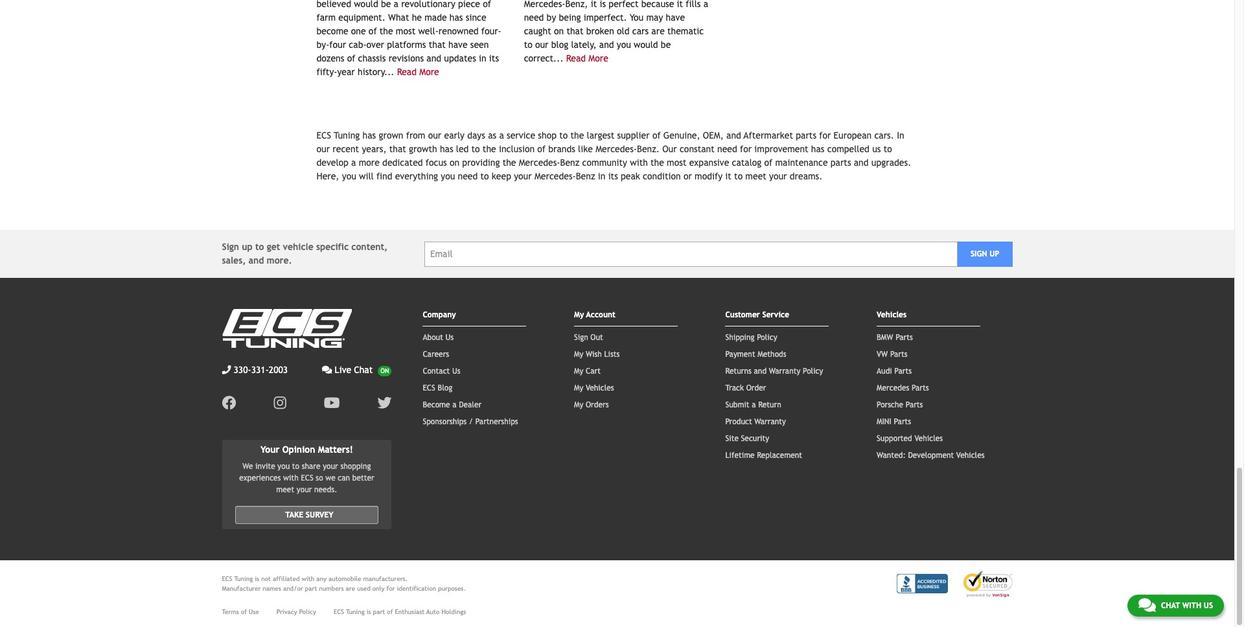 Task type: vqa. For each thing, say whether or not it's contained in the screenshot.
policy for Privacy Policy
yes



Task type: locate. For each thing, give the bounding box(es) containing it.
meet up take
[[276, 486, 294, 495]]

warranty down return
[[755, 418, 786, 427]]

my left orders
[[574, 401, 584, 410]]

develop
[[317, 158, 349, 168]]

parts down mercedes parts
[[906, 401, 924, 410]]

up for sign up
[[990, 250, 1000, 259]]

my account
[[574, 311, 616, 320]]

mini parts link
[[877, 418, 912, 427]]

2 horizontal spatial for
[[820, 131, 831, 141]]

better
[[353, 474, 375, 483]]

1 horizontal spatial more
[[589, 53, 609, 64]]

the up condition
[[651, 158, 665, 168]]

and down compelled
[[854, 158, 869, 168]]

to right it
[[735, 171, 743, 182]]

parts up 'porsche parts'
[[912, 384, 930, 393]]

our up develop at the top of the page
[[317, 144, 330, 155]]

to down providing
[[481, 171, 489, 182]]

sponsorships / partnerships
[[423, 418, 519, 427]]

0 horizontal spatial read more link
[[397, 67, 439, 77]]

my vehicles link
[[574, 384, 614, 393]]

you right the invite
[[278, 462, 290, 471]]

0 horizontal spatial policy
[[299, 609, 316, 616]]

5 my from the top
[[574, 401, 584, 410]]

1 vertical spatial meet
[[276, 486, 294, 495]]

benz down brands
[[561, 158, 580, 168]]

ecs inside ecs tuning is not affiliated with any automobile manufacturers. manufacturer names and/or part numbers are used only for identification purposes.
[[222, 576, 233, 583]]

sign inside sign up to get vehicle specific content, sales, and more.
[[222, 242, 239, 252]]

1 vertical spatial policy
[[803, 367, 824, 376]]

is down used
[[367, 609, 371, 616]]

up inside 'button'
[[990, 250, 1000, 259]]

/
[[469, 418, 473, 427]]

your right the keep
[[514, 171, 532, 182]]

the down inclusion
[[503, 158, 516, 168]]

benz
[[561, 158, 580, 168], [576, 171, 596, 182]]

to left get
[[255, 242, 264, 252]]

of left use
[[241, 609, 247, 616]]

1 horizontal spatial for
[[740, 144, 752, 155]]

submit
[[726, 401, 750, 410]]

up for sign up to get vehicle specific content, sales, and more.
[[242, 242, 253, 252]]

0 vertical spatial for
[[820, 131, 831, 141]]

ecs tuning is part of enthusiast auto holdings
[[334, 609, 466, 616]]

sales,
[[222, 256, 246, 266]]

constant
[[680, 144, 715, 155]]

0 vertical spatial more
[[589, 53, 609, 64]]

4 my from the top
[[574, 384, 584, 393]]

policy for shipping policy
[[757, 334, 778, 343]]

become a dealer link
[[423, 401, 482, 410]]

parts down compelled
[[831, 158, 852, 168]]

read more for "read more" link to the bottom
[[397, 67, 439, 77]]

2 vertical spatial policy
[[299, 609, 316, 616]]

is
[[255, 576, 259, 583], [367, 609, 371, 616]]

parts for mini parts
[[894, 418, 912, 427]]

take survey
[[285, 511, 334, 520]]

0 horizontal spatial meet
[[276, 486, 294, 495]]

experiences
[[239, 474, 281, 483]]

has down early
[[440, 144, 454, 155]]

ecs left so
[[301, 474, 314, 483]]

0 vertical spatial tuning
[[334, 131, 360, 141]]

contact us link
[[423, 367, 461, 376]]

comments image left the live
[[322, 366, 332, 375]]

parts up maintenance
[[796, 131, 817, 141]]

our up the growth
[[428, 131, 442, 141]]

1 vertical spatial comments image
[[1139, 598, 1157, 613]]

need down on
[[458, 171, 478, 182]]

not
[[261, 576, 271, 583]]

and up the order
[[754, 367, 767, 376]]

1 horizontal spatial part
[[373, 609, 385, 616]]

parts down 'porsche parts'
[[894, 418, 912, 427]]

live
[[335, 365, 351, 376]]

part down "any"
[[305, 586, 317, 593]]

sign for sign out
[[574, 334, 589, 343]]

my left the wish
[[574, 350, 584, 359]]

1 horizontal spatial parts
[[831, 158, 852, 168]]

vehicles up orders
[[586, 384, 614, 393]]

parts for audi parts
[[895, 367, 912, 376]]

0 vertical spatial comments image
[[322, 366, 332, 375]]

to right us
[[884, 144, 893, 155]]

take
[[285, 511, 304, 520]]

tuning down are
[[346, 609, 365, 616]]

ecs down numbers
[[334, 609, 344, 616]]

cart
[[586, 367, 601, 376]]

it
[[726, 171, 732, 182]]

my orders link
[[574, 401, 609, 410]]

0 horizontal spatial up
[[242, 242, 253, 252]]

shipping
[[726, 334, 755, 343]]

ecs inside we invite you to share your shopping experiences with ecs so we can better meet your needs.
[[301, 474, 314, 483]]

0 horizontal spatial comments image
[[322, 366, 332, 375]]

with
[[630, 158, 648, 168], [283, 474, 299, 483], [302, 576, 315, 583], [1183, 602, 1202, 611]]

wanted: development vehicles
[[877, 452, 985, 461]]

comments image inside live chat link
[[322, 366, 332, 375]]

of
[[653, 131, 661, 141], [538, 144, 546, 155], [765, 158, 773, 168], [241, 609, 247, 616], [387, 609, 393, 616]]

0 vertical spatial read more link
[[567, 53, 609, 64]]

1 horizontal spatial meet
[[746, 171, 767, 182]]

1 horizontal spatial our
[[428, 131, 442, 141]]

orders
[[586, 401, 609, 410]]

sponsorships
[[423, 418, 467, 427]]

a right as
[[499, 131, 504, 141]]

with inside "ecs tuning has grown from our early days as a service shop to the largest supplier of genuine, oem, and aftermarket parts for european cars. in our recent years, that growth has led to the inclusion of brands like mercedes-benz. our constant need for improvement has compelled us to develop a more dedicated focus on providing the mercedes-benz community with the most expansive catalog of maintenance parts and upgrades. here, you will find everything you need to keep your mercedes-benz in its peak condition or modify it to meet your dreams."
[[630, 158, 648, 168]]

0 horizontal spatial read more
[[397, 67, 439, 77]]

1 my from the top
[[574, 311, 584, 320]]

holdings
[[442, 609, 466, 616]]

mercedes
[[877, 384, 910, 393]]

cars.
[[875, 131, 895, 141]]

0 vertical spatial policy
[[757, 334, 778, 343]]

0 horizontal spatial need
[[458, 171, 478, 182]]

up inside sign up to get vehicle specific content, sales, and more.
[[242, 242, 253, 252]]

meet down catalog
[[746, 171, 767, 182]]

warranty down 'methods'
[[769, 367, 801, 376]]

my vehicles
[[574, 384, 614, 393]]

0 horizontal spatial sign
[[222, 242, 239, 252]]

0 vertical spatial us
[[446, 334, 454, 343]]

ecs up manufacturer at the bottom left of the page
[[222, 576, 233, 583]]

you down on
[[441, 171, 455, 182]]

read
[[567, 53, 586, 64], [397, 67, 417, 77]]

of up 'benz.'
[[653, 131, 661, 141]]

get
[[267, 242, 280, 252]]

0 vertical spatial chat
[[354, 365, 373, 376]]

vw
[[877, 350, 888, 359]]

privacy policy
[[277, 609, 316, 616]]

to inside sign up to get vehicle specific content, sales, and more.
[[255, 242, 264, 252]]

2 horizontal spatial sign
[[971, 250, 988, 259]]

1 vertical spatial us
[[453, 367, 461, 376]]

0 horizontal spatial is
[[255, 576, 259, 583]]

2 horizontal spatial has
[[812, 144, 825, 155]]

0 horizontal spatial chat
[[354, 365, 373, 376]]

is for not
[[255, 576, 259, 583]]

0 vertical spatial is
[[255, 576, 259, 583]]

330-331-2003
[[234, 365, 288, 376]]

1 horizontal spatial sign
[[574, 334, 589, 343]]

to left 'share'
[[292, 462, 300, 471]]

my for my cart
[[574, 367, 584, 376]]

order
[[747, 384, 767, 393]]

careers
[[423, 350, 449, 359]]

my
[[574, 311, 584, 320], [574, 350, 584, 359], [574, 367, 584, 376], [574, 384, 584, 393], [574, 401, 584, 410]]

you left will
[[342, 171, 356, 182]]

1 vertical spatial more
[[420, 67, 439, 77]]

purposes.
[[438, 586, 466, 593]]

payment methods
[[726, 350, 787, 359]]

1 horizontal spatial up
[[990, 250, 1000, 259]]

tuning up manufacturer at the bottom left of the page
[[234, 576, 253, 583]]

your
[[514, 171, 532, 182], [770, 171, 787, 182], [323, 462, 338, 471], [297, 486, 312, 495]]

more.
[[267, 256, 292, 266]]

return
[[759, 401, 782, 410]]

us for about us
[[446, 334, 454, 343]]

shipping policy
[[726, 334, 778, 343]]

maintenance
[[776, 158, 828, 168]]

ecs for ecs blog
[[423, 384, 436, 393]]

0 vertical spatial part
[[305, 586, 317, 593]]

read for the rightmost "read more" link
[[567, 53, 586, 64]]

your
[[261, 445, 280, 455]]

of left enthusiast
[[387, 609, 393, 616]]

contact
[[423, 367, 450, 376]]

improvement
[[755, 144, 809, 155]]

in
[[598, 171, 606, 182]]

for up compelled
[[820, 131, 831, 141]]

0 horizontal spatial for
[[387, 586, 395, 593]]

comments image for live
[[322, 366, 332, 375]]

tuning
[[334, 131, 360, 141], [234, 576, 253, 583], [346, 609, 365, 616]]

0 vertical spatial our
[[428, 131, 442, 141]]

ecs for ecs tuning is part of enthusiast auto holdings
[[334, 609, 344, 616]]

read more
[[567, 53, 609, 64], [397, 67, 439, 77]]

live chat
[[335, 365, 373, 376]]

share
[[302, 462, 321, 471]]

my left account
[[574, 311, 584, 320]]

dreams.
[[790, 171, 823, 182]]

2 my from the top
[[574, 350, 584, 359]]

parts up mercedes parts
[[895, 367, 912, 376]]

0 vertical spatial parts
[[796, 131, 817, 141]]

comments image
[[322, 366, 332, 375], [1139, 598, 1157, 613]]

the down as
[[483, 144, 496, 155]]

vehicles
[[877, 311, 907, 320], [586, 384, 614, 393], [915, 435, 943, 444], [957, 452, 985, 461]]

ecs inside "ecs tuning has grown from our early days as a service shop to the largest supplier of genuine, oem, and aftermarket parts for european cars. in our recent years, that growth has led to the inclusion of brands like mercedes-benz. our constant need for improvement has compelled us to develop a more dedicated focus on providing the mercedes-benz community with the most expansive catalog of maintenance parts and upgrades. here, you will find everything you need to keep your mercedes-benz in its peak condition or modify it to meet your dreams."
[[317, 131, 331, 141]]

parts right the vw
[[891, 350, 908, 359]]

1 vertical spatial read more link
[[397, 67, 439, 77]]

your left needs.
[[297, 486, 312, 495]]

vehicles up "bmw parts"
[[877, 311, 907, 320]]

my down "my cart"
[[574, 384, 584, 393]]

the up the like
[[571, 131, 584, 141]]

1 horizontal spatial read
[[567, 53, 586, 64]]

parts for porsche parts
[[906, 401, 924, 410]]

2 vertical spatial tuning
[[346, 609, 365, 616]]

is inside ecs tuning is not affiliated with any automobile manufacturers. manufacturer names and/or part numbers are used only for identification purposes.
[[255, 576, 259, 583]]

0 vertical spatial read more
[[567, 53, 609, 64]]

3 my from the top
[[574, 367, 584, 376]]

from
[[406, 131, 426, 141]]

1 horizontal spatial is
[[367, 609, 371, 616]]

bmw parts link
[[877, 334, 913, 343]]

to inside we invite you to share your shopping experiences with ecs so we can better meet your needs.
[[292, 462, 300, 471]]

read more for the rightmost "read more" link
[[567, 53, 609, 64]]

tuning inside "ecs tuning has grown from our early days as a service shop to the largest supplier of genuine, oem, and aftermarket parts for european cars. in our recent years, that growth has led to the inclusion of brands like mercedes-benz. our constant need for improvement has compelled us to develop a more dedicated focus on providing the mercedes-benz community with the most expansive catalog of maintenance parts and upgrades. here, you will find everything you need to keep your mercedes-benz in its peak condition or modify it to meet your dreams."
[[334, 131, 360, 141]]

bmw parts
[[877, 334, 913, 343]]

your down maintenance
[[770, 171, 787, 182]]

tuning for grown
[[334, 131, 360, 141]]

customer service
[[726, 311, 790, 320]]

days
[[468, 131, 486, 141]]

1 horizontal spatial comments image
[[1139, 598, 1157, 613]]

vw parts link
[[877, 350, 908, 359]]

contact us
[[423, 367, 461, 376]]

has up maintenance
[[812, 144, 825, 155]]

ecs left 'blog'
[[423, 384, 436, 393]]

customer
[[726, 311, 761, 320]]

parts for mercedes parts
[[912, 384, 930, 393]]

phone image
[[222, 366, 231, 375]]

0 horizontal spatial parts
[[796, 131, 817, 141]]

tuning inside ecs tuning is not affiliated with any automobile manufacturers. manufacturer names and/or part numbers are used only for identification purposes.
[[234, 576, 253, 583]]

site security link
[[726, 435, 770, 444]]

sign inside 'button'
[[971, 250, 988, 259]]

1 horizontal spatial chat
[[1162, 602, 1181, 611]]

oem,
[[703, 131, 724, 141]]

0 horizontal spatial part
[[305, 586, 317, 593]]

1 vertical spatial for
[[740, 144, 752, 155]]

comments image inside chat with us link
[[1139, 598, 1157, 613]]

read for "read more" link to the bottom
[[397, 67, 417, 77]]

as
[[488, 131, 497, 141]]

warranty
[[769, 367, 801, 376], [755, 418, 786, 427]]

partnerships
[[476, 418, 519, 427]]

facebook logo image
[[222, 396, 236, 411]]

comments image left the chat with us
[[1139, 598, 1157, 613]]

1 vertical spatial mercedes-
[[519, 158, 561, 168]]

twitter logo image
[[378, 396, 392, 411]]

has up years,
[[363, 131, 376, 141]]

for up catalog
[[740, 144, 752, 155]]

lifetime
[[726, 452, 755, 461]]

my for my wish lists
[[574, 350, 584, 359]]

manufacturer
[[222, 586, 261, 593]]

0 horizontal spatial read
[[397, 67, 417, 77]]

matters!
[[318, 445, 353, 455]]

1 horizontal spatial policy
[[757, 334, 778, 343]]

for
[[820, 131, 831, 141], [740, 144, 752, 155], [387, 586, 395, 593]]

parts for vw parts
[[891, 350, 908, 359]]

sign up
[[971, 250, 1000, 259]]

parts right bmw
[[896, 334, 913, 343]]

ecs tuning has grown from our early days as a service shop to the largest supplier of genuine, oem, and aftermarket parts for european cars. in our recent years, that growth has led to the inclusion of brands like mercedes-benz. our constant need for improvement has compelled us to develop a more dedicated focus on providing the mercedes-benz community with the most expansive catalog of maintenance parts and upgrades. here, you will find everything you need to keep your mercedes-benz in its peak condition or modify it to meet your dreams.
[[317, 131, 912, 182]]

1 vertical spatial read
[[397, 67, 417, 77]]

and right sales,
[[249, 256, 264, 266]]

tuning for not
[[234, 576, 253, 583]]

1 horizontal spatial read more
[[567, 53, 609, 64]]

my left cart
[[574, 367, 584, 376]]

part down only
[[373, 609, 385, 616]]

benz left "in"
[[576, 171, 596, 182]]

1 vertical spatial read more
[[397, 67, 439, 77]]

of inside 'terms of use' link
[[241, 609, 247, 616]]

2 vertical spatial for
[[387, 586, 395, 593]]

mini
[[877, 418, 892, 427]]

0 vertical spatial meet
[[746, 171, 767, 182]]

is left not on the bottom
[[255, 576, 259, 583]]

for down manufacturers.
[[387, 586, 395, 593]]

us
[[446, 334, 454, 343], [453, 367, 461, 376], [1204, 602, 1214, 611]]

survey
[[306, 511, 334, 520]]

0 vertical spatial need
[[718, 144, 738, 155]]

comments image for chat
[[1139, 598, 1157, 613]]

tuning up "recent"
[[334, 131, 360, 141]]

parts
[[896, 334, 913, 343], [891, 350, 908, 359], [895, 367, 912, 376], [912, 384, 930, 393], [906, 401, 924, 410], [894, 418, 912, 427]]

1 vertical spatial is
[[367, 609, 371, 616]]

0 horizontal spatial our
[[317, 144, 330, 155]]

to right the "led"
[[472, 144, 480, 155]]

ecs up develop at the top of the page
[[317, 131, 331, 141]]

0 vertical spatial read
[[567, 53, 586, 64]]

largest
[[587, 131, 615, 141]]

0 horizontal spatial you
[[278, 462, 290, 471]]

1 vertical spatial tuning
[[234, 576, 253, 583]]

need down oem,
[[718, 144, 738, 155]]

vw parts
[[877, 350, 908, 359]]

my for my vehicles
[[574, 384, 584, 393]]



Task type: describe. For each thing, give the bounding box(es) containing it.
0 vertical spatial mercedes-
[[596, 144, 637, 155]]

vehicles right development
[[957, 452, 985, 461]]

modify
[[695, 171, 723, 182]]

vehicle
[[283, 242, 314, 252]]

you inside we invite you to share your shopping experiences with ecs so we can better meet your needs.
[[278, 462, 290, 471]]

early
[[444, 131, 465, 141]]

your up we
[[323, 462, 338, 471]]

a left return
[[752, 401, 756, 410]]

manufacturers.
[[363, 576, 408, 583]]

any
[[317, 576, 327, 583]]

1 vertical spatial need
[[458, 171, 478, 182]]

Email email field
[[425, 242, 958, 267]]

account
[[586, 311, 616, 320]]

dedicated
[[383, 158, 423, 168]]

will
[[359, 171, 374, 182]]

chat with us
[[1162, 602, 1214, 611]]

2003
[[269, 365, 288, 376]]

of down "shop"
[[538, 144, 546, 155]]

porsche parts link
[[877, 401, 924, 410]]

2 vertical spatial us
[[1204, 602, 1214, 611]]

porsche
[[877, 401, 904, 410]]

a left more
[[351, 158, 356, 168]]

used
[[357, 586, 371, 593]]

led
[[456, 144, 469, 155]]

parts for bmw parts
[[896, 334, 913, 343]]

sign out
[[574, 334, 603, 343]]

can
[[338, 474, 350, 483]]

youtube logo image
[[324, 396, 340, 411]]

genuine,
[[664, 131, 701, 141]]

supported vehicles link
[[877, 435, 943, 444]]

payment methods link
[[726, 350, 787, 359]]

330-331-2003 link
[[222, 364, 288, 378]]

brands
[[549, 144, 576, 155]]

shipping policy link
[[726, 334, 778, 343]]

with inside we invite you to share your shopping experiences with ecs so we can better meet your needs.
[[283, 474, 299, 483]]

find
[[377, 171, 393, 182]]

and inside sign up to get vehicle specific content, sales, and more.
[[249, 256, 264, 266]]

1 vertical spatial benz
[[576, 171, 596, 182]]

upgrades.
[[872, 158, 912, 168]]

0 vertical spatial benz
[[561, 158, 580, 168]]

audi parts link
[[877, 367, 912, 376]]

mercedes parts link
[[877, 384, 930, 393]]

0 horizontal spatial more
[[420, 67, 439, 77]]

aftermarket
[[744, 131, 794, 141]]

with inside ecs tuning is not affiliated with any automobile manufacturers. manufacturer names and/or part numbers are used only for identification purposes.
[[302, 576, 315, 583]]

we invite you to share your shopping experiences with ecs so we can better meet your needs.
[[239, 462, 375, 495]]

we
[[326, 474, 336, 483]]

dealer
[[459, 401, 482, 410]]

in
[[897, 131, 905, 141]]

my wish lists link
[[574, 350, 620, 359]]

so
[[316, 474, 323, 483]]

numbers
[[319, 586, 344, 593]]

compelled
[[828, 144, 870, 155]]

terms of use
[[222, 609, 259, 616]]

returns and warranty policy
[[726, 367, 824, 376]]

1 horizontal spatial read more link
[[567, 53, 609, 64]]

1 vertical spatial chat
[[1162, 602, 1181, 611]]

supported
[[877, 435, 913, 444]]

1 vertical spatial parts
[[831, 158, 852, 168]]

policy for privacy policy
[[299, 609, 316, 616]]

wanted:
[[877, 452, 906, 461]]

my for my orders
[[574, 401, 584, 410]]

ecs tuning image
[[222, 310, 352, 348]]

needs.
[[314, 486, 338, 495]]

audi parts
[[877, 367, 912, 376]]

my wish lists
[[574, 350, 620, 359]]

wish
[[586, 350, 602, 359]]

or
[[684, 171, 692, 182]]

is for part
[[367, 609, 371, 616]]

instagram logo image
[[274, 396, 286, 411]]

1 vertical spatial warranty
[[755, 418, 786, 427]]

about us
[[423, 334, 454, 343]]

meet inside "ecs tuning has grown from our early days as a service shop to the largest supplier of genuine, oem, and aftermarket parts for european cars. in our recent years, that growth has led to the inclusion of brands like mercedes-benz. our constant need for improvement has compelled us to develop a more dedicated focus on providing the mercedes-benz community with the most expansive catalog of maintenance parts and upgrades. here, you will find everything you need to keep your mercedes-benz in its peak condition or modify it to meet your dreams."
[[746, 171, 767, 182]]

terms of use link
[[222, 608, 259, 617]]

tuning for part
[[346, 609, 365, 616]]

2 vertical spatial mercedes-
[[535, 171, 576, 182]]

out
[[591, 334, 603, 343]]

specific
[[316, 242, 349, 252]]

0 horizontal spatial has
[[363, 131, 376, 141]]

replacement
[[757, 452, 803, 461]]

sign for sign up
[[971, 250, 988, 259]]

bmw
[[877, 334, 894, 343]]

meet inside we invite you to share your shopping experiences with ecs so we can better meet your needs.
[[276, 486, 294, 495]]

sign up button
[[958, 242, 1013, 267]]

sign for sign up to get vehicle specific content, sales, and more.
[[222, 242, 239, 252]]

most
[[667, 158, 687, 168]]

sign out link
[[574, 334, 603, 343]]

product warranty
[[726, 418, 786, 427]]

methods
[[758, 350, 787, 359]]

service
[[763, 311, 790, 320]]

its
[[609, 171, 618, 182]]

part inside ecs tuning is not affiliated with any automobile manufacturers. manufacturer names and/or part numbers are used only for identification purposes.
[[305, 586, 317, 593]]

ecs tuning is not affiliated with any automobile manufacturers. manufacturer names and/or part numbers are used only for identification purposes.
[[222, 576, 466, 593]]

my cart link
[[574, 367, 601, 376]]

us
[[873, 144, 881, 155]]

lifetime replacement link
[[726, 452, 803, 461]]

service
[[507, 131, 536, 141]]

careers link
[[423, 350, 449, 359]]

lifetime replacement
[[726, 452, 803, 461]]

enthusiast auto holdings link
[[395, 608, 466, 617]]

track order
[[726, 384, 767, 393]]

ecs for ecs tuning has grown from our early days as a service shop to the largest supplier of genuine, oem, and aftermarket parts for european cars. in our recent years, that growth has led to the inclusion of brands like mercedes-benz. our constant need for improvement has compelled us to develop a more dedicated focus on providing the mercedes-benz community with the most expansive catalog of maintenance parts and upgrades. here, you will find everything you need to keep your mercedes-benz in its peak condition or modify it to meet your dreams.
[[317, 131, 331, 141]]

my cart
[[574, 367, 601, 376]]

0 vertical spatial warranty
[[769, 367, 801, 376]]

like
[[578, 144, 593, 155]]

1 vertical spatial our
[[317, 144, 330, 155]]

2 horizontal spatial policy
[[803, 367, 824, 376]]

1 vertical spatial part
[[373, 609, 385, 616]]

and right oem,
[[727, 131, 742, 141]]

1 horizontal spatial you
[[342, 171, 356, 182]]

on
[[450, 158, 460, 168]]

of down improvement
[[765, 158, 773, 168]]

to up brands
[[560, 131, 568, 141]]

2 horizontal spatial you
[[441, 171, 455, 182]]

a left dealer
[[453, 401, 457, 410]]

returns
[[726, 367, 752, 376]]

track
[[726, 384, 744, 393]]

privacy
[[277, 609, 297, 616]]

1 horizontal spatial need
[[718, 144, 738, 155]]

us for contact us
[[453, 367, 461, 376]]

condition
[[643, 171, 681, 182]]

take survey link
[[235, 506, 379, 525]]

for inside ecs tuning is not affiliated with any automobile manufacturers. manufacturer names and/or part numbers are used only for identification purposes.
[[387, 586, 395, 593]]

enthusiast
[[395, 609, 425, 616]]

ecs for ecs tuning is not affiliated with any automobile manufacturers. manufacturer names and/or part numbers are used only for identification purposes.
[[222, 576, 233, 583]]

vehicles up wanted: development vehicles
[[915, 435, 943, 444]]

331-
[[251, 365, 269, 376]]

1 horizontal spatial has
[[440, 144, 454, 155]]

my for my account
[[574, 311, 584, 320]]

european
[[834, 131, 872, 141]]



